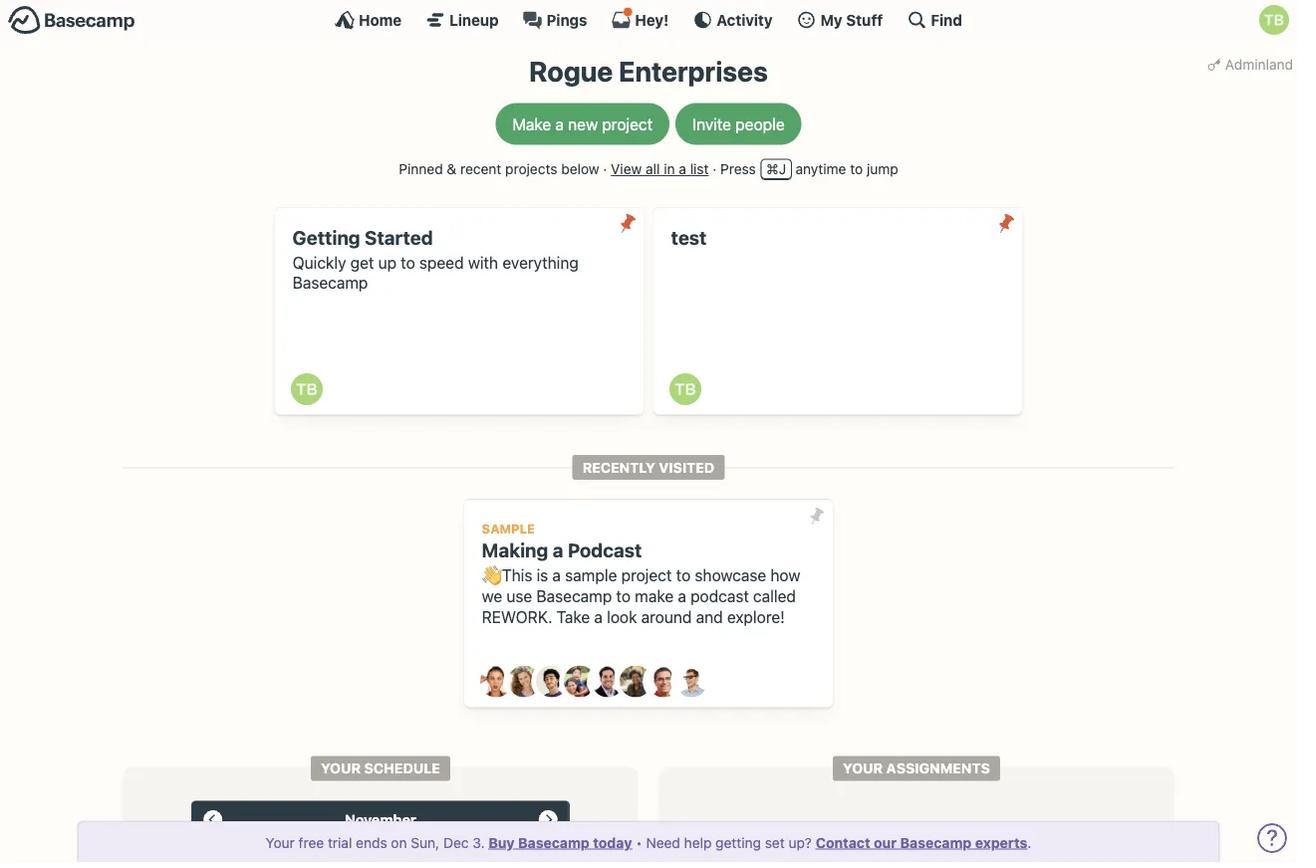 Task type: locate. For each thing, give the bounding box(es) containing it.
tue
[[316, 837, 337, 850]]

.
[[1027, 835, 1031, 851]]

your left assignments at the bottom right of the page
[[843, 761, 883, 777]]

buy
[[488, 835, 515, 851]]

a left look
[[594, 608, 603, 627]]

your left free
[[266, 835, 295, 851]]

around
[[641, 608, 692, 627]]

basecamp
[[292, 274, 368, 293], [536, 587, 612, 606], [518, 835, 590, 851], [900, 835, 972, 851]]

annie bryan image
[[480, 666, 512, 698]]

getting
[[715, 835, 761, 851]]

list
[[690, 161, 709, 177]]

your for your assignments
[[843, 761, 883, 777]]

explore!
[[727, 608, 785, 627]]

tim burton image up adminland
[[1259, 5, 1289, 35]]

your free trial ends on sun, dec  3. buy basecamp today • need help getting set up? contact our basecamp experts .
[[266, 835, 1031, 851]]

a right in at the top right of page
[[679, 161, 686, 177]]

thu
[[423, 837, 446, 850]]

assignments
[[886, 761, 990, 777]]

anytime
[[796, 161, 846, 177]]

find
[[931, 11, 962, 28]]

· right list
[[712, 161, 716, 177]]

your left schedule
[[321, 761, 361, 777]]

visited
[[659, 459, 715, 476]]

need
[[646, 835, 680, 851]]

a up around
[[678, 587, 686, 606]]

my
[[820, 11, 842, 28]]

trial
[[328, 835, 352, 851]]

invite people
[[693, 115, 785, 134]]

called
[[753, 587, 796, 606]]

rework.
[[482, 608, 552, 627]]

0 horizontal spatial ·
[[603, 161, 607, 177]]

pinned & recent projects below · view all in a list
[[399, 161, 709, 177]]

your schedule
[[321, 761, 440, 777]]

⌘ j anytime to jump
[[766, 161, 898, 177]]

project inside 'sample making a podcast 👋 this is a sample project to showcase how we use basecamp to make a podcast called rework. take a look around and explore!'
[[621, 566, 672, 585]]

contact
[[816, 835, 870, 851]]

how
[[770, 566, 800, 585]]

people
[[735, 115, 785, 134]]

our
[[874, 835, 897, 851]]

sample
[[482, 521, 535, 536]]

get
[[350, 253, 374, 272]]

project right new on the top left
[[602, 115, 653, 134]]

activity
[[717, 11, 773, 28]]

sample making a podcast 👋 this is a sample project to showcase how we use basecamp to make a podcast called rework. take a look around and explore!
[[482, 521, 800, 627]]

home
[[359, 11, 402, 28]]

dec
[[443, 835, 469, 851]]

josh fiske image
[[592, 666, 624, 698]]

· press
[[712, 161, 756, 177]]

press
[[720, 161, 756, 177]]

invite
[[693, 115, 731, 134]]

a right "making"
[[553, 540, 563, 562]]

project up make
[[621, 566, 672, 585]]

0 horizontal spatial tim burton image
[[669, 374, 701, 406]]

look
[[607, 608, 637, 627]]

j
[[779, 161, 786, 177]]

all
[[646, 161, 660, 177]]

schedule
[[364, 761, 440, 777]]

a left new on the top left
[[555, 115, 564, 134]]

jump
[[867, 161, 898, 177]]

mon
[[260, 837, 286, 850]]

basecamp inside getting started quickly get up to speed with everything basecamp
[[292, 274, 368, 293]]

adminland link
[[1203, 50, 1297, 79]]

None submit
[[612, 208, 644, 240], [990, 208, 1022, 240], [801, 500, 833, 532], [612, 208, 644, 240], [990, 208, 1022, 240], [801, 500, 833, 532]]

started
[[365, 226, 433, 249]]

we
[[482, 587, 502, 606]]

basecamp down quickly
[[292, 274, 368, 293]]

2 horizontal spatial your
[[843, 761, 883, 777]]

sat
[[532, 837, 552, 850]]

to up podcast
[[676, 566, 691, 585]]

tim burton image
[[1259, 5, 1289, 35], [669, 374, 701, 406]]

a
[[555, 115, 564, 134], [679, 161, 686, 177], [553, 540, 563, 562], [552, 566, 561, 585], [678, 587, 686, 606], [594, 608, 603, 627]]

main element
[[0, 0, 1297, 39]]

basecamp up "take"
[[536, 587, 612, 606]]

steve marsh image
[[648, 666, 679, 698]]

november
[[345, 812, 416, 829]]

speed
[[419, 253, 464, 272]]

test link
[[653, 208, 1022, 415]]

hey!
[[635, 11, 669, 28]]

to left jump
[[850, 161, 863, 177]]

to right up
[[401, 253, 415, 272]]

your assignments
[[843, 761, 990, 777]]

test
[[671, 226, 707, 249]]

showcase
[[695, 566, 766, 585]]

⌘
[[766, 161, 779, 177]]

1 vertical spatial project
[[621, 566, 672, 585]]

view all in a list link
[[611, 161, 709, 177]]

tim burton image
[[291, 374, 323, 406]]

basecamp inside 'sample making a podcast 👋 this is a sample project to showcase how we use basecamp to make a podcast called rework. take a look around and explore!'
[[536, 587, 612, 606]]

and
[[696, 608, 723, 627]]

view
[[611, 161, 642, 177]]

1 horizontal spatial ·
[[712, 161, 716, 177]]

1 horizontal spatial your
[[321, 761, 361, 777]]

sample
[[565, 566, 617, 585]]

basecamp right our
[[900, 835, 972, 851]]

project
[[602, 115, 653, 134], [621, 566, 672, 585]]

rogue enterprises
[[529, 55, 768, 88]]

1 vertical spatial tim burton image
[[669, 374, 701, 406]]

wed
[[368, 837, 393, 850]]

hey! button
[[611, 7, 669, 30]]

&
[[447, 161, 456, 177]]

below
[[561, 161, 599, 177]]

1 · from the left
[[603, 161, 607, 177]]

tim burton image up "visited"
[[669, 374, 701, 406]]

1 horizontal spatial tim burton image
[[1259, 5, 1289, 35]]

your
[[321, 761, 361, 777], [843, 761, 883, 777], [266, 835, 295, 851]]

experts
[[975, 835, 1027, 851]]

· left view
[[603, 161, 607, 177]]

lineup link
[[426, 10, 499, 30]]



Task type: vqa. For each thing, say whether or not it's contained in the screenshot.
"Pinned" at the top
yes



Task type: describe. For each thing, give the bounding box(es) containing it.
cheryl walters image
[[508, 666, 540, 698]]

projects
[[505, 161, 557, 177]]

set
[[765, 835, 785, 851]]

my stuff
[[820, 11, 883, 28]]

0 vertical spatial project
[[602, 115, 653, 134]]

activity link
[[693, 10, 773, 30]]

find button
[[907, 10, 962, 30]]

a right is
[[552, 566, 561, 585]]

pinned
[[399, 161, 443, 177]]

my stuff button
[[797, 10, 883, 30]]

make a new project
[[512, 115, 653, 134]]

pings button
[[523, 10, 587, 30]]

3.
[[472, 835, 485, 851]]

recently visited
[[583, 459, 715, 476]]

adminland
[[1225, 56, 1293, 72]]

0 horizontal spatial your
[[266, 835, 295, 851]]

contact our basecamp experts link
[[816, 835, 1027, 851]]

stuff
[[846, 11, 883, 28]]

getting started quickly get up to speed with everything basecamp
[[292, 226, 579, 293]]

buy basecamp today link
[[488, 835, 632, 851]]

recent
[[460, 161, 501, 177]]

making
[[482, 540, 548, 562]]

with
[[468, 253, 498, 272]]

recently
[[583, 459, 655, 476]]

•
[[636, 835, 642, 851]]

use
[[506, 587, 532, 606]]

up
[[378, 253, 397, 272]]

this
[[502, 566, 532, 585]]

👋
[[482, 566, 498, 585]]

getting
[[292, 226, 360, 249]]

enterprises
[[619, 55, 768, 88]]

2 · from the left
[[712, 161, 716, 177]]

invite people link
[[676, 103, 802, 145]]

free
[[298, 835, 324, 851]]

everything
[[502, 253, 579, 272]]

today
[[593, 835, 632, 851]]

take
[[557, 608, 590, 627]]

make a new project link
[[495, 103, 670, 145]]

basecamp right the buy
[[518, 835, 590, 851]]

home link
[[335, 10, 402, 30]]

your for your schedule
[[321, 761, 361, 777]]

podcast
[[568, 540, 642, 562]]

tim burton image inside 'test' link
[[669, 374, 701, 406]]

to up look
[[616, 587, 631, 606]]

jared davis image
[[536, 666, 568, 698]]

quickly
[[292, 253, 346, 272]]

fri
[[480, 837, 496, 850]]

in
[[664, 161, 675, 177]]

on
[[391, 835, 407, 851]]

jennifer young image
[[564, 666, 596, 698]]

podcast
[[690, 587, 749, 606]]

switch accounts image
[[8, 5, 135, 36]]

lineup
[[449, 11, 499, 28]]

0 vertical spatial tim burton image
[[1259, 5, 1289, 35]]

pings
[[546, 11, 587, 28]]

rogue
[[529, 55, 613, 88]]

sun,
[[411, 835, 439, 851]]

make
[[512, 115, 551, 134]]

help
[[684, 835, 712, 851]]

ends
[[356, 835, 387, 851]]

to inside getting started quickly get up to speed with everything basecamp
[[401, 253, 415, 272]]

new
[[568, 115, 598, 134]]

make
[[635, 587, 674, 606]]

nicole katz image
[[620, 666, 651, 698]]

victor cooper image
[[675, 666, 707, 698]]



